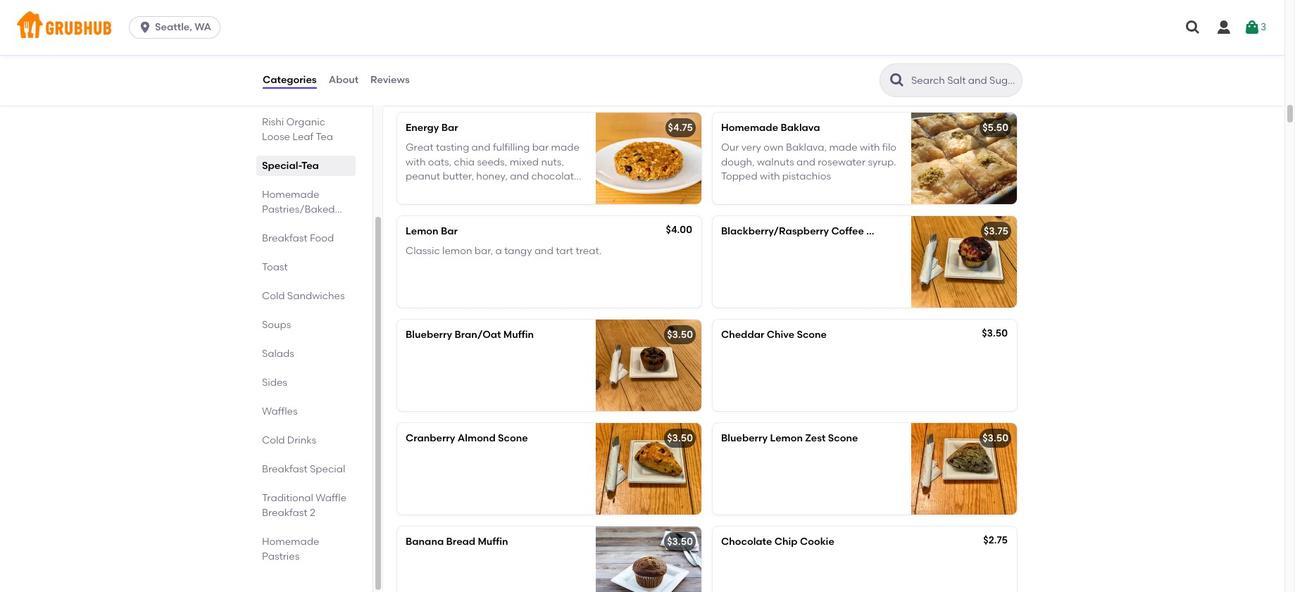 Task type: locate. For each thing, give the bounding box(es) containing it.
banana bread muffin
[[406, 536, 508, 548]]

main navigation navigation
[[0, 0, 1285, 55]]

scone right chive on the right of page
[[797, 329, 827, 341]]

homemade up very
[[721, 122, 778, 134]]

drinks
[[287, 435, 316, 447]]

cold left drinks at the bottom left of page
[[262, 435, 285, 447]]

blackberry/raspberry coffee cake muffin
[[721, 225, 925, 237]]

cold down toast
[[262, 290, 285, 302]]

toast
[[262, 261, 288, 273]]

0 vertical spatial breakfast
[[262, 232, 308, 244]]

muffin right 'bread'
[[478, 536, 508, 548]]

2 vertical spatial homemade
[[262, 536, 319, 548]]

homemade for pastries/baked
[[262, 189, 319, 201]]

2 breakfast from the top
[[262, 463, 308, 475]]

bar up tasting
[[441, 122, 458, 134]]

traditional
[[262, 492, 313, 504]]

cheddar chive scone
[[721, 329, 827, 341]]

0 vertical spatial homemade
[[721, 122, 778, 134]]

1 breakfast from the top
[[262, 232, 308, 244]]

nutella
[[512, 38, 547, 50]]

with left an
[[466, 53, 486, 65]]

muffin right cake
[[894, 225, 925, 237]]

our
[[721, 142, 739, 154]]

2 vertical spatial muffin
[[478, 536, 508, 548]]

cold drinks
[[262, 435, 316, 447]]

muffin right bran/oat
[[503, 329, 534, 341]]

bar for lemon bar
[[441, 225, 458, 237]]

0 vertical spatial chocolate
[[495, 67, 544, 79]]

with down great
[[406, 156, 426, 168]]

3 breakfast from the top
[[262, 507, 308, 519]]

bar
[[441, 122, 458, 134], [441, 225, 458, 237]]

tart
[[556, 245, 573, 257]]

2 vertical spatial breakfast
[[262, 507, 308, 519]]

chips.
[[406, 185, 434, 197]]

0 horizontal spatial blueberry
[[406, 329, 452, 341]]

cold for cold sandwiches
[[262, 290, 285, 302]]

bar
[[532, 142, 549, 154]]

2
[[310, 507, 315, 519]]

light
[[838, 53, 859, 65]]

cranberry almond scone image
[[596, 423, 702, 515]]

0 horizontal spatial lemon
[[406, 225, 439, 237]]

breakfast down goods
[[262, 232, 308, 244]]

date
[[794, 38, 817, 50]]

soups
[[262, 319, 291, 331]]

breakfast
[[262, 232, 308, 244], [262, 463, 308, 475], [262, 507, 308, 519]]

made inside our very own baklava, made with filo dough, walnuts and rosewater syrup. topped with pistachios
[[829, 142, 858, 154]]

baklava
[[781, 122, 820, 134]]

1 vertical spatial homemade
[[262, 189, 319, 201]]

with inside creamy and delicious nutella cheesecake with an oreo cookie base. a sweet and chocolate delight!
[[466, 53, 486, 65]]

lemon left zest
[[770, 433, 803, 445]]

1 horizontal spatial scone
[[797, 329, 827, 341]]

0 horizontal spatial svg image
[[138, 20, 152, 35]]

1 horizontal spatial svg image
[[1185, 19, 1202, 36]]

rosewater
[[818, 156, 866, 168]]

homemade baklava image
[[911, 113, 1017, 204]]

0 horizontal spatial made
[[551, 142, 580, 154]]

chocolate inside "great tasting and fulfilling bar made with oats, chia seeds, mixed nuts, peanut butter, honey, and chocolate chips."
[[531, 170, 580, 182]]

0 horizontal spatial scone
[[498, 433, 528, 445]]

0 vertical spatial cold
[[262, 290, 285, 302]]

1 vertical spatial cold
[[262, 435, 285, 447]]

peanut
[[406, 170, 440, 182]]

1 cold from the top
[[262, 290, 285, 302]]

homemade pastries/baked goods breakfast food
[[262, 189, 335, 244]]

homemade
[[721, 122, 778, 134], [262, 189, 319, 201], [262, 536, 319, 548]]

pistachios
[[782, 170, 831, 182]]

chive
[[767, 329, 795, 341]]

and down an
[[474, 67, 493, 79]]

1 horizontal spatial a
[[721, 53, 728, 65]]

homemade pastries
[[262, 536, 319, 563]]

$3.75
[[984, 225, 1009, 237]]

1 vertical spatial lemon
[[770, 433, 803, 445]]

our very own baklava, made with filo dough, walnuts and rosewater syrup. topped with pistachios
[[721, 142, 897, 182]]

tea right leaf
[[316, 131, 333, 143]]

wa
[[195, 21, 211, 33]]

blueberry lemon zest scone image
[[911, 423, 1017, 515]]

waffle
[[316, 492, 347, 504]]

0 vertical spatial a
[[721, 53, 728, 65]]

made
[[551, 142, 580, 154], [829, 142, 858, 154]]

homemade up pastries
[[262, 536, 319, 548]]

zest
[[805, 433, 826, 445]]

3 button
[[1244, 15, 1266, 40]]

1 horizontal spatial made
[[829, 142, 858, 154]]

pastries/baked
[[262, 204, 335, 216]]

chocolate down oreo on the left of page
[[495, 67, 544, 79]]

and down baklava,
[[797, 156, 816, 168]]

breakfast down traditional on the bottom of page
[[262, 507, 308, 519]]

svg image
[[1185, 19, 1202, 36], [138, 20, 152, 35]]

delight!
[[406, 81, 442, 93]]

coffee
[[831, 225, 864, 237]]

scone right almond
[[498, 433, 528, 445]]

muffin for blueberry bran/oat muffin
[[503, 329, 534, 341]]

blackberry/raspberry coffee cake muffin image
[[911, 216, 1017, 308]]

0 vertical spatial bar
[[441, 122, 458, 134]]

seeds,
[[477, 156, 507, 168]]

loose
[[262, 131, 290, 143]]

classic
[[406, 245, 440, 257]]

chocolate down nuts,
[[531, 170, 580, 182]]

0 horizontal spatial svg image
[[1216, 19, 1233, 36]]

blackberry/raspberry
[[721, 225, 829, 237]]

classic lemon bar, a tangy and tart treat.
[[406, 245, 602, 257]]

lemon
[[442, 245, 472, 257]]

cranberry
[[406, 433, 455, 445]]

oreo
[[503, 53, 527, 65]]

cookie.
[[855, 38, 889, 50]]

tea down leaf
[[301, 160, 319, 172]]

blueberry
[[406, 329, 452, 341], [721, 433, 768, 445]]

sweet
[[444, 67, 472, 79]]

svg image
[[1216, 19, 1233, 36], [1244, 19, 1261, 36]]

that
[[807, 53, 826, 65]]

0 vertical spatial tea
[[316, 131, 333, 143]]

muffin for banana bread muffin
[[478, 536, 508, 548]]

2 svg image from the left
[[1244, 19, 1261, 36]]

1 made from the left
[[551, 142, 580, 154]]

$3.50
[[982, 328, 1008, 340], [667, 329, 693, 341], [667, 433, 693, 445], [983, 433, 1009, 445], [667, 536, 693, 548]]

1 vertical spatial muffin
[[503, 329, 534, 341]]

lemon up classic
[[406, 225, 439, 237]]

seattle, wa
[[155, 21, 211, 33]]

svg image left '3' button
[[1185, 19, 1202, 36]]

0 horizontal spatial a
[[434, 67, 441, 79]]

1 horizontal spatial svg image
[[1244, 19, 1261, 36]]

with
[[466, 53, 486, 65], [860, 142, 880, 154], [406, 156, 426, 168], [760, 170, 780, 182]]

$3.50 for cranberry almond scone
[[667, 433, 693, 445]]

1 vertical spatial a
[[434, 67, 441, 79]]

2 cold from the top
[[262, 435, 285, 447]]

homemade up pastries/baked at the top left of page
[[262, 189, 319, 201]]

1 horizontal spatial blueberry
[[721, 433, 768, 445]]

cheddar
[[721, 329, 764, 341]]

scone right zest
[[828, 433, 858, 445]]

breakfast inside homemade pastries/baked goods breakfast food
[[262, 232, 308, 244]]

butter,
[[443, 170, 474, 182]]

1 vertical spatial tea
[[301, 160, 319, 172]]

1 vertical spatial bar
[[441, 225, 458, 237]]

treat.
[[576, 245, 602, 257]]

date maamoul image
[[911, 9, 1017, 101]]

made up nuts,
[[551, 142, 580, 154]]

rishi organic loose leaf tea
[[262, 116, 333, 143]]

1 vertical spatial blueberry
[[721, 433, 768, 445]]

homemade inside homemade pastries/baked goods breakfast food
[[262, 189, 319, 201]]

1 vertical spatial chocolate
[[531, 170, 580, 182]]

and down mixed
[[510, 170, 529, 182]]

0 vertical spatial blueberry
[[406, 329, 452, 341]]

and inside lebanese style date stuffed cookie. a wonderful treat that is light and not too sweet.
[[862, 53, 881, 65]]

rishi
[[262, 116, 284, 128]]

cold for cold drinks
[[262, 435, 285, 447]]

wonderful
[[731, 53, 778, 65]]

special
[[310, 463, 345, 475]]

a down cheesecake
[[434, 67, 441, 79]]

chocolate
[[495, 67, 544, 79], [531, 170, 580, 182]]

bran/oat
[[455, 329, 501, 341]]

2 made from the left
[[829, 142, 858, 154]]

and down cookie.
[[862, 53, 881, 65]]

and
[[447, 38, 466, 50], [862, 53, 881, 65], [474, 67, 493, 79], [472, 142, 491, 154], [797, 156, 816, 168], [510, 170, 529, 182], [534, 245, 554, 257]]

made up rosewater
[[829, 142, 858, 154]]

a up not
[[721, 53, 728, 65]]

about button
[[328, 55, 359, 106]]

and up seeds,
[[472, 142, 491, 154]]

chocolate inside creamy and delicious nutella cheesecake with an oreo cookie base. a sweet and chocolate delight!
[[495, 67, 544, 79]]

search icon image
[[889, 72, 906, 89]]

creamy and delicious nutella cheesecake with an oreo cookie base. a sweet and chocolate delight! button
[[397, 9, 702, 101]]

bar up lemon
[[441, 225, 458, 237]]

with down "walnuts"
[[760, 170, 780, 182]]

lemon bar
[[406, 225, 458, 237]]

svg image left 'seattle,'
[[138, 20, 152, 35]]

breakfast special
[[262, 463, 345, 475]]

scone for cheddar chive scone
[[797, 329, 827, 341]]

breakfast up traditional on the bottom of page
[[262, 463, 308, 475]]

1 vertical spatial breakfast
[[262, 463, 308, 475]]

a
[[496, 245, 502, 257]]

reviews button
[[370, 55, 410, 106]]



Task type: vqa. For each thing, say whether or not it's contained in the screenshot.
submit
no



Task type: describe. For each thing, give the bounding box(es) containing it.
blueberry for blueberry bran/oat muffin
[[406, 329, 452, 341]]

blueberry lemon zest scone
[[721, 433, 858, 445]]

0 vertical spatial lemon
[[406, 225, 439, 237]]

mixed
[[510, 156, 539, 168]]

bread
[[446, 536, 475, 548]]

Search Salt and Sugar Cafe and Bakery search field
[[910, 74, 1018, 87]]

cake
[[866, 225, 892, 237]]

topped
[[721, 170, 758, 182]]

reviews
[[371, 74, 410, 86]]

lebanese style date stuffed cookie. a wonderful treat that is light and not too sweet. button
[[713, 9, 1017, 101]]

leaf
[[293, 131, 314, 143]]

categories
[[263, 74, 317, 86]]

cranberry almond scone
[[406, 433, 528, 445]]

creamy and delicious nutella cheesecake with an oreo cookie base. a sweet and chocolate delight!
[[406, 38, 561, 93]]

3
[[1261, 21, 1266, 33]]

$2.75
[[983, 535, 1008, 547]]

honey,
[[476, 170, 508, 182]]

energy bar image
[[596, 113, 702, 204]]

great tasting and fulfilling bar made with oats, chia seeds, mixed nuts, peanut butter, honey, and chocolate chips.
[[406, 142, 580, 197]]

chip
[[775, 536, 798, 548]]

lebanese style date stuffed cookie. a wonderful treat that is light and not too sweet.
[[721, 38, 889, 79]]

very
[[741, 142, 761, 154]]

cookie
[[529, 53, 561, 65]]

delicious
[[468, 38, 510, 50]]

homemade for pastries
[[262, 536, 319, 548]]

homemade baklava
[[721, 122, 820, 134]]

filo
[[882, 142, 897, 154]]

fulfilling
[[493, 142, 530, 154]]

sweet.
[[758, 67, 788, 79]]

style
[[770, 38, 792, 50]]

organic
[[286, 116, 325, 128]]

energy bar
[[406, 122, 458, 134]]

too
[[739, 67, 755, 79]]

about
[[329, 74, 359, 86]]

and up cheesecake
[[447, 38, 466, 50]]

seattle,
[[155, 21, 192, 33]]

chia
[[454, 156, 475, 168]]

great
[[406, 142, 434, 154]]

tangy
[[504, 245, 532, 257]]

scone for cranberry almond scone
[[498, 433, 528, 445]]

svg image inside '3' button
[[1244, 19, 1261, 36]]

salads
[[262, 348, 294, 360]]

syrup.
[[868, 156, 896, 168]]

oats,
[[428, 156, 452, 168]]

special-
[[262, 160, 302, 172]]

cookie
[[800, 536, 834, 548]]

chocolate chip cookie
[[721, 536, 834, 548]]

cheesecake
[[406, 53, 463, 65]]

1 horizontal spatial lemon
[[770, 433, 803, 445]]

traditional waffle breakfast 2
[[262, 492, 347, 519]]

banana bread muffin image
[[596, 527, 702, 592]]

pastries
[[262, 551, 300, 563]]

stuffed
[[819, 38, 853, 50]]

bar for energy bar
[[441, 122, 458, 134]]

blueberry bran/oat muffin image
[[596, 320, 702, 411]]

walnuts
[[757, 156, 794, 168]]

and inside our very own baklava, made with filo dough, walnuts and rosewater syrup. topped with pistachios
[[797, 156, 816, 168]]

creamy
[[406, 38, 444, 50]]

$4.75
[[668, 122, 693, 134]]

blueberry for blueberry lemon zest scone
[[721, 433, 768, 445]]

0 vertical spatial muffin
[[894, 225, 925, 237]]

bar,
[[475, 245, 493, 257]]

is
[[829, 53, 836, 65]]

sides
[[262, 377, 287, 389]]

$5.50
[[983, 122, 1009, 134]]

svg image inside seattle, wa button
[[138, 20, 152, 35]]

1 svg image from the left
[[1216, 19, 1233, 36]]

categories button
[[262, 55, 317, 106]]

tea inside rishi organic loose leaf tea
[[316, 131, 333, 143]]

breakfast inside traditional waffle breakfast 2
[[262, 507, 308, 519]]

$3.50 for blueberry bran/oat muffin
[[667, 329, 693, 341]]

goods
[[262, 218, 294, 230]]

and left the tart
[[534, 245, 554, 257]]

nutella oreo cheesecake image
[[596, 9, 702, 101]]

waffles
[[262, 406, 298, 418]]

nuts,
[[541, 156, 564, 168]]

baklava,
[[786, 142, 827, 154]]

chocolate
[[721, 536, 772, 548]]

$3.50 for blueberry lemon zest scone
[[983, 433, 1009, 445]]

a inside creamy and delicious nutella cheesecake with an oreo cookie base. a sweet and chocolate delight!
[[434, 67, 441, 79]]

made inside "great tasting and fulfilling bar made with oats, chia seeds, mixed nuts, peanut butter, honey, and chocolate chips."
[[551, 142, 580, 154]]

with inside "great tasting and fulfilling bar made with oats, chia seeds, mixed nuts, peanut butter, honey, and chocolate chips."
[[406, 156, 426, 168]]

food
[[310, 232, 334, 244]]

2 horizontal spatial scone
[[828, 433, 858, 445]]

cold sandwiches
[[262, 290, 345, 302]]

base.
[[406, 67, 432, 79]]

sandwiches
[[287, 290, 345, 302]]

$4.00
[[666, 224, 692, 236]]

with up syrup.
[[860, 142, 880, 154]]

an
[[488, 53, 501, 65]]

lebanese
[[721, 38, 768, 50]]

treat
[[781, 53, 804, 65]]

homemade for baklava
[[721, 122, 778, 134]]

a inside lebanese style date stuffed cookie. a wonderful treat that is light and not too sweet.
[[721, 53, 728, 65]]

energy
[[406, 122, 439, 134]]



